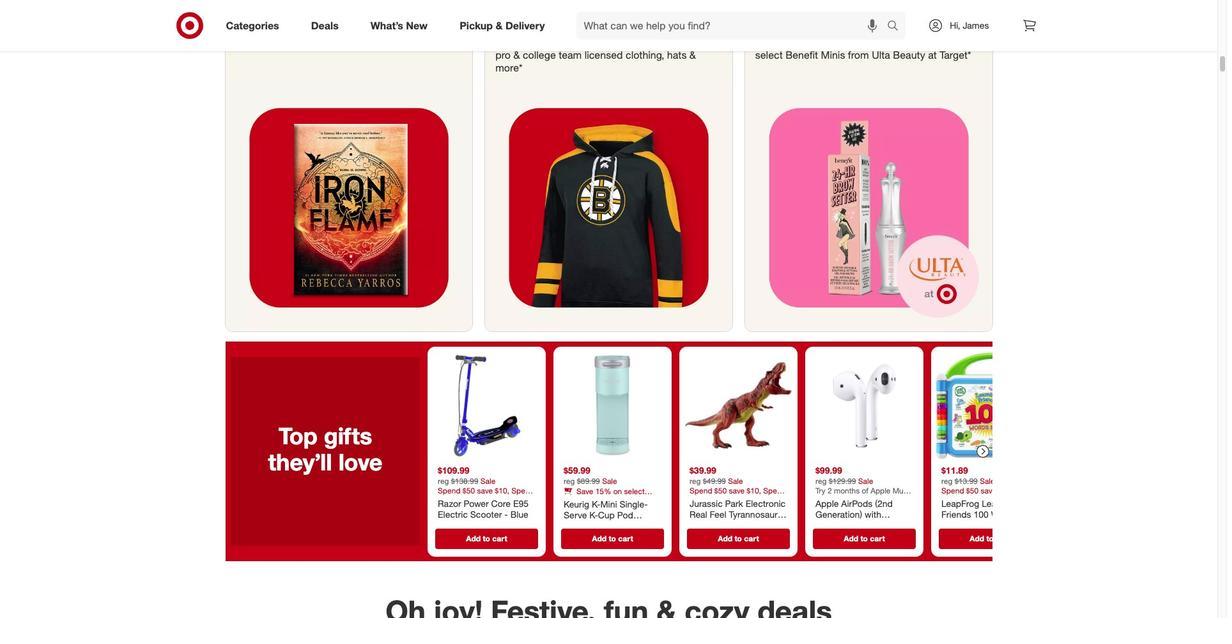 Task type: describe. For each thing, give the bounding box(es) containing it.
add to cart for blue
[[466, 534, 507, 544]]

k- down the "15%"
[[592, 499, 600, 510]]

top gifts they'll love
[[268, 422, 382, 476]]

(target
[[707, 521, 734, 531]]

airpods
[[841, 498, 872, 509]]

(2nd
[[875, 498, 892, 509]]

4 to from the left
[[860, 534, 868, 544]]

15%
[[595, 487, 611, 496]]

james
[[963, 20, 989, 31]]

words
[[991, 509, 1016, 520]]

$99.99
[[815, 465, 842, 476]]

serve
[[563, 510, 587, 521]]

blue
[[510, 509, 528, 520]]

$138.99
[[451, 476, 478, 486]]

gifts
[[324, 422, 372, 450]]

sale for learning
[[980, 476, 995, 486]]

beauty
[[893, 49, 925, 61]]

$59.99
[[563, 465, 590, 476]]

feel
[[709, 509, 726, 520]]

park
[[725, 498, 743, 509]]

jurassic
[[689, 498, 722, 509]]

add to cart button for (target
[[687, 529, 790, 549]]

$129.99
[[829, 476, 856, 486]]

ulta
[[872, 49, 890, 61]]

select inside save 15% on select kitchen items
[[624, 487, 644, 496]]

from
[[848, 49, 869, 61]]

leapfrog
[[941, 498, 979, 509]]

cart for pod
[[618, 534, 633, 544]]

love
[[338, 449, 382, 476]]

maker
[[592, 521, 617, 532]]

pro & college team licensed clothing, hats & more*
[[495, 49, 696, 74]]

apple airpods (2nd generation) with charging case image
[[810, 352, 918, 460]]

leapfrog learning friends 100 words book
[[941, 498, 1016, 531]]

on
[[613, 487, 622, 496]]

5 add to cart from the left
[[969, 534, 1011, 544]]

$11.89
[[941, 465, 968, 476]]

add to cart button for blue
[[435, 529, 538, 549]]

add to cart for pod
[[592, 534, 633, 544]]

$39.99
[[689, 465, 716, 476]]

k- up maker
[[589, 510, 598, 521]]

real
[[689, 509, 707, 520]]

rex
[[689, 521, 705, 531]]

add for scooter
[[466, 534, 480, 544]]

& for pickup
[[496, 19, 503, 32]]

add to cart button for pod
[[561, 529, 664, 549]]

friends
[[941, 509, 971, 520]]

with inside the apple airpods (2nd generation) with charging case
[[864, 509, 881, 520]]

apple
[[815, 498, 839, 509]]

100
[[973, 509, 988, 520]]

keurig
[[563, 499, 589, 510]]

jurassic park electronic real feel tyrannosaurus rex (target exclusive) image
[[684, 352, 792, 460]]

$59.99 reg $89.99 sale
[[563, 465, 617, 486]]

keurig k-mini single- serve k-cup pod coffee maker - oasis
[[563, 499, 648, 532]]

electric
[[437, 509, 467, 520]]

reg for $99.99
[[815, 476, 826, 486]]

- inside keurig k-mini single- serve k-cup pod coffee maker - oasis
[[620, 521, 623, 532]]

cart for blue
[[492, 534, 507, 544]]

deals link
[[300, 12, 355, 40]]

items
[[592, 496, 610, 506]]

kitchen
[[563, 496, 590, 506]]

pod
[[617, 510, 633, 521]]

book
[[941, 521, 962, 531]]

search button
[[882, 12, 912, 42]]

ulta beauty at target image
[[745, 85, 992, 332]]

pickup & delivery
[[460, 19, 545, 32]]

at
[[928, 49, 937, 61]]

scooter
[[470, 509, 502, 520]]

2 horizontal spatial &
[[690, 49, 696, 61]]

30
[[495, 8, 555, 52]]

search
[[882, 20, 912, 33]]

add for charging
[[844, 534, 858, 544]]

save 15% on select kitchen items
[[563, 487, 644, 506]]

charging
[[815, 521, 852, 531]]

0 vertical spatial with
[[267, 35, 286, 48]]

4 cart from the left
[[870, 534, 885, 544]]

deals
[[311, 19, 339, 32]]

benefit
[[786, 49, 818, 61]]

clothing,
[[626, 49, 664, 61]]

electronic
[[745, 498, 785, 509]]

$109.99 reg $138.99 sale
[[437, 465, 495, 486]]

exclusive)
[[737, 521, 777, 531]]

minis
[[821, 49, 845, 61]]

case
[[854, 521, 875, 531]]

0 vertical spatial select
[[755, 49, 783, 61]]

jurassic park electronic real feel tyrannosaurus rex (target exclusive)
[[689, 498, 787, 531]]

hi, james
[[950, 20, 989, 31]]

mini
[[600, 499, 617, 510]]

team
[[559, 49, 582, 61]]

$49.99
[[703, 476, 726, 486]]

3/
[[755, 8, 788, 52]]



Task type: locate. For each thing, give the bounding box(es) containing it.
1 horizontal spatial &
[[514, 49, 520, 61]]

to
[[482, 534, 490, 544], [608, 534, 616, 544], [734, 534, 742, 544], [860, 534, 868, 544], [986, 534, 993, 544]]

add to cart down case
[[844, 534, 885, 544]]

3 sale from the left
[[728, 476, 743, 486]]

3 reg from the left
[[689, 476, 700, 486]]

to down scooter on the bottom of the page
[[482, 534, 490, 544]]

2 add to cart button from the left
[[561, 529, 664, 549]]

5 to from the left
[[986, 534, 993, 544]]

hi,
[[950, 20, 960, 31]]

1 add to cart button from the left
[[435, 529, 538, 549]]

with
[[267, 35, 286, 48], [864, 509, 881, 520]]

1 to from the left
[[482, 534, 490, 544]]

with right books at the top left of the page
[[267, 35, 286, 48]]

5 add to cart button from the left
[[939, 529, 1041, 549]]

razor
[[437, 498, 461, 509]]

core
[[491, 498, 510, 509]]

- inside razor power core e95 electric scooter - blue
[[504, 509, 508, 520]]

reg inside $109.99 reg $138.99 sale
[[437, 476, 449, 486]]

add to cart button down tyrannosaurus
[[687, 529, 790, 549]]

they'll
[[268, 449, 332, 476]]

sale inside $99.99 reg $129.99 sale
[[858, 476, 873, 486]]

what's new
[[371, 19, 428, 32]]

cart down case
[[870, 534, 885, 544]]

1 reg from the left
[[437, 476, 449, 486]]

sale for park
[[728, 476, 743, 486]]

1 vertical spatial -
[[620, 521, 623, 532]]

learning
[[982, 498, 1016, 509]]

cart down words
[[996, 534, 1011, 544]]

select left benefit
[[755, 49, 783, 61]]

books with
[[236, 35, 288, 48]]

add to cart button down generation)
[[813, 529, 916, 549]]

to for pod
[[608, 534, 616, 544]]

4 sale from the left
[[858, 476, 873, 486]]

0 horizontal spatial with
[[267, 35, 286, 48]]

add for k-
[[592, 534, 606, 544]]

4 add to cart button from the left
[[813, 529, 916, 549]]

sale inside $59.99 reg $89.99 sale
[[602, 476, 617, 486]]

5 reg from the left
[[941, 476, 952, 486]]

3 to from the left
[[734, 534, 742, 544]]

books
[[236, 35, 264, 48]]

0 horizontal spatial select
[[624, 487, 644, 496]]

cart down oasis in the right of the page
[[618, 534, 633, 544]]

2 add to cart from the left
[[592, 534, 633, 544]]

reg inside $59.99 reg $89.99 sale
[[563, 476, 575, 486]]

single-
[[619, 499, 648, 510]]

& inside pickup & delivery link
[[496, 19, 503, 32]]

3/ $30
[[755, 8, 841, 52]]

1 add to cart from the left
[[466, 534, 507, 544]]

sale right $13.99
[[980, 476, 995, 486]]

reg inside $11.89 reg $13.99 sale
[[941, 476, 952, 486]]

$11.89 reg $13.99 sale
[[941, 465, 995, 486]]

5 add from the left
[[969, 534, 984, 544]]

5 sale from the left
[[980, 476, 995, 486]]

reg for $11.89
[[941, 476, 952, 486]]

select benefit minis from ulta beauty at target*
[[755, 49, 971, 61]]

& right pickup
[[496, 19, 503, 32]]

delivery
[[505, 19, 545, 32]]

categories
[[226, 19, 279, 32]]

add down scooter on the bottom of the page
[[466, 534, 480, 544]]

coffee
[[563, 521, 590, 532]]

add to cart down (target
[[718, 534, 759, 544]]

add to cart down 100
[[969, 534, 1011, 544]]

add to cart down maker
[[592, 534, 633, 544]]

oasis
[[626, 521, 648, 532]]

new
[[406, 19, 428, 32]]

generation)
[[815, 509, 862, 520]]

top
[[278, 422, 317, 450]]

3 add to cart from the left
[[718, 534, 759, 544]]

cart for (target
[[744, 534, 759, 544]]

sale right $138.99
[[480, 476, 495, 486]]

razor power core e95 electric scooter - blue image
[[432, 352, 540, 460]]

add to cart button down scooter on the bottom of the page
[[435, 529, 538, 549]]

reg for $59.99
[[563, 476, 575, 486]]

0 horizontal spatial -
[[504, 509, 508, 520]]

add to cart button down 100
[[939, 529, 1041, 549]]

to down 100
[[986, 534, 993, 544]]

sale up the "15%"
[[602, 476, 617, 486]]

3 add from the left
[[718, 534, 732, 544]]

3 add to cart button from the left
[[687, 529, 790, 549]]

3 cart from the left
[[744, 534, 759, 544]]

cart down exclusive)
[[744, 534, 759, 544]]

apple airpods (2nd generation) with charging case
[[815, 498, 892, 531]]

cart down scooter on the bottom of the page
[[492, 534, 507, 544]]

to down (target
[[734, 534, 742, 544]]

reg down $109.99
[[437, 476, 449, 486]]

to down maker
[[608, 534, 616, 544]]

cup
[[598, 510, 614, 521]]

&
[[496, 19, 503, 32], [514, 49, 520, 61], [690, 49, 696, 61]]

& right pro
[[514, 49, 520, 61]]

1 horizontal spatial -
[[620, 521, 623, 532]]

target*
[[940, 49, 971, 61]]

add down case
[[844, 534, 858, 544]]

cart
[[492, 534, 507, 544], [618, 534, 633, 544], [744, 534, 759, 544], [870, 534, 885, 544], [996, 534, 1011, 544]]

- down core
[[504, 509, 508, 520]]

sale
[[480, 476, 495, 486], [602, 476, 617, 486], [728, 476, 743, 486], [858, 476, 873, 486], [980, 476, 995, 486]]

$109.99
[[437, 465, 469, 476]]

& right hats on the right of the page
[[690, 49, 696, 61]]

1 cart from the left
[[492, 534, 507, 544]]

keurig k-mini single-serve k-cup pod coffee maker - oasis image
[[558, 352, 666, 460]]

2 reg from the left
[[563, 476, 575, 486]]

0 horizontal spatial &
[[496, 19, 503, 32]]

add for book
[[969, 534, 984, 544]]

select up single-
[[624, 487, 644, 496]]

-
[[504, 509, 508, 520], [620, 521, 623, 532]]

add to cart button down "cup" at the bottom
[[561, 529, 664, 549]]

college
[[523, 49, 556, 61]]

sale inside $11.89 reg $13.99 sale
[[980, 476, 995, 486]]

power
[[463, 498, 488, 509]]

add down maker
[[592, 534, 606, 544]]

add to cart for (target
[[718, 534, 759, 544]]

categories link
[[215, 12, 295, 40]]

$99.99 reg $129.99 sale
[[815, 465, 873, 486]]

$30
[[788, 8, 841, 52]]

licensed
[[585, 49, 623, 61]]

what's new link
[[360, 12, 444, 40]]

reg for $39.99
[[689, 476, 700, 486]]

reg
[[437, 476, 449, 486], [563, 476, 575, 486], [689, 476, 700, 486], [815, 476, 826, 486], [941, 476, 952, 486]]

sale inside $109.99 reg $138.99 sale
[[480, 476, 495, 486]]

$13.99
[[954, 476, 977, 486]]

sale for airpods
[[858, 476, 873, 486]]

with up case
[[864, 509, 881, 520]]

tyrannosaurus
[[729, 509, 787, 520]]

save
[[576, 487, 593, 496]]

sale right $49.99 on the bottom right of the page
[[728, 476, 743, 486]]

reg down $11.89
[[941, 476, 952, 486]]

sale for power
[[480, 476, 495, 486]]

& for pro
[[514, 49, 520, 61]]

$89.99
[[577, 476, 600, 486]]

- down pod on the bottom of page
[[620, 521, 623, 532]]

2 to from the left
[[608, 534, 616, 544]]

add to cart button
[[435, 529, 538, 549], [561, 529, 664, 549], [687, 529, 790, 549], [813, 529, 916, 549], [939, 529, 1041, 549]]

0 vertical spatial -
[[504, 509, 508, 520]]

1 vertical spatial with
[[864, 509, 881, 520]]

razor power core e95 electric scooter - blue
[[437, 498, 528, 520]]

carousel region
[[225, 342, 1049, 572]]

hats
[[667, 49, 687, 61]]

pro
[[495, 49, 511, 61]]

What can we help you find? suggestions appear below search field
[[576, 12, 890, 40]]

4 add to cart from the left
[[844, 534, 885, 544]]

reg inside $99.99 reg $129.99 sale
[[815, 476, 826, 486]]

reg down $39.99
[[689, 476, 700, 486]]

$39.99 reg $49.99 sale
[[689, 465, 743, 486]]

to down case
[[860, 534, 868, 544]]

5 cart from the left
[[996, 534, 1011, 544]]

reg inside $39.99 reg $49.99 sale
[[689, 476, 700, 486]]

1 vertical spatial select
[[624, 487, 644, 496]]

more*
[[495, 61, 523, 74]]

1 horizontal spatial with
[[864, 509, 881, 520]]

1 horizontal spatial select
[[755, 49, 783, 61]]

select
[[755, 49, 783, 61], [624, 487, 644, 496]]

add down (target
[[718, 534, 732, 544]]

e95
[[513, 498, 528, 509]]

books with link
[[225, 0, 472, 332]]

to for (target
[[734, 534, 742, 544]]

leapfrog learning friends 100 words book image
[[936, 352, 1044, 460]]

reg down $59.99
[[563, 476, 575, 486]]

add to cart down scooter on the bottom of the page
[[466, 534, 507, 544]]

sale inside $39.99 reg $49.99 sale
[[728, 476, 743, 486]]

1 add from the left
[[466, 534, 480, 544]]

sale right $129.99
[[858, 476, 873, 486]]

2 sale from the left
[[602, 476, 617, 486]]

2 cart from the left
[[618, 534, 633, 544]]

k-
[[592, 499, 600, 510], [589, 510, 598, 521]]

pickup & delivery link
[[449, 12, 561, 40]]

reg down $99.99
[[815, 476, 826, 486]]

add for tyrannosaurus
[[718, 534, 732, 544]]

reg for $109.99
[[437, 476, 449, 486]]

sale for k-
[[602, 476, 617, 486]]

to for blue
[[482, 534, 490, 544]]

1 sale from the left
[[480, 476, 495, 486]]

add down leapfrog learning friends 100 words book
[[969, 534, 984, 544]]

4 add from the left
[[844, 534, 858, 544]]

2 add from the left
[[592, 534, 606, 544]]

4 reg from the left
[[815, 476, 826, 486]]



Task type: vqa. For each thing, say whether or not it's contained in the screenshot.


